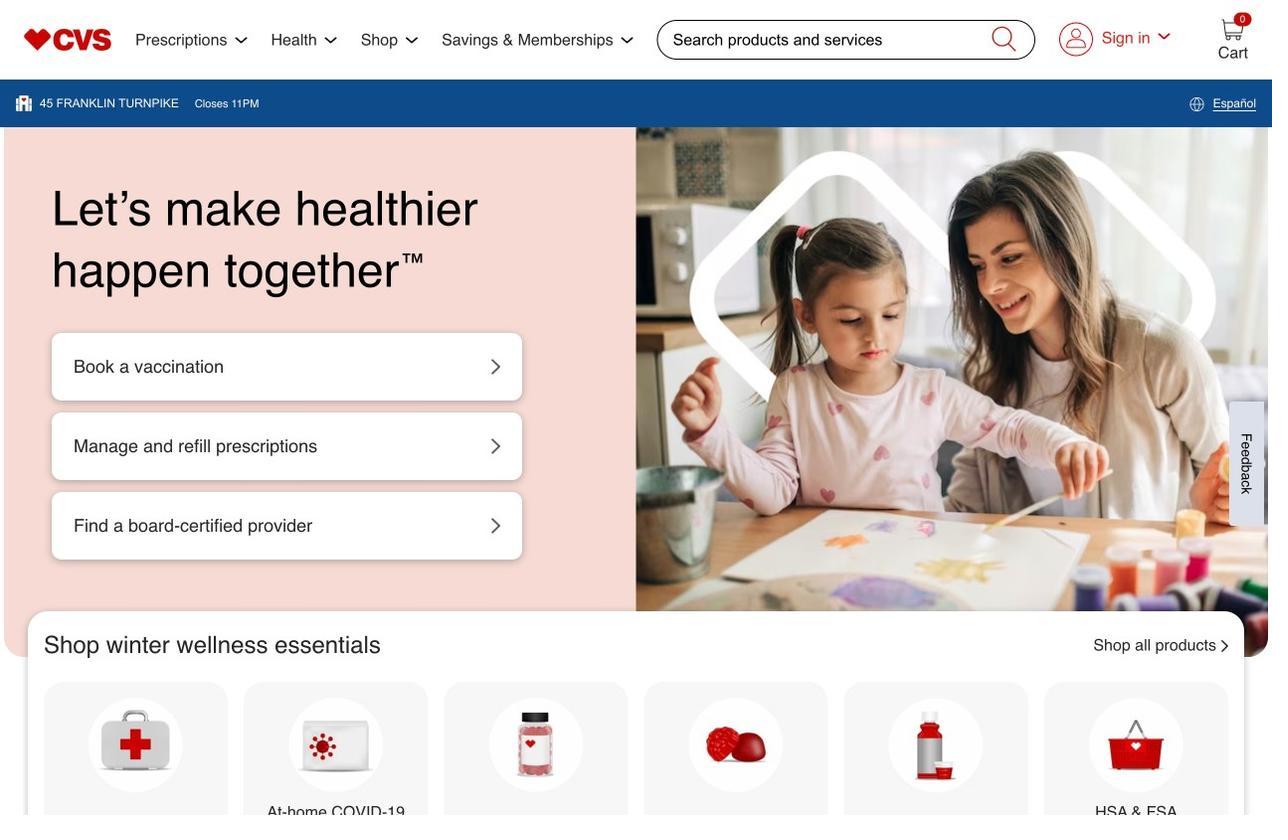 Task type: describe. For each thing, give the bounding box(es) containing it.
main navigation
[[111, 27, 633, 52]]



Task type: vqa. For each thing, say whether or not it's contained in the screenshot.
Search CVS search field
yes



Task type: locate. For each thing, give the bounding box(es) containing it.
Search CVS search field
[[657, 20, 1035, 60]]

a mother watches her young daughter as she learns to paint. image
[[636, 127, 1268, 658]]



